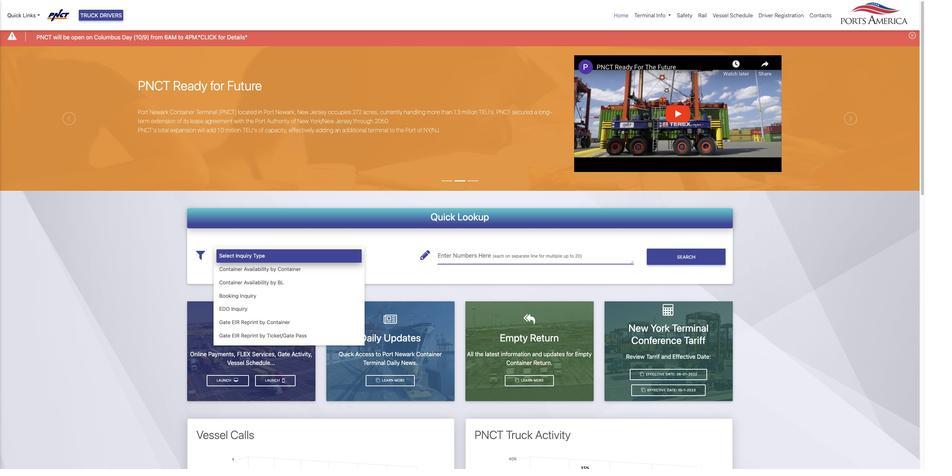 Task type: locate. For each thing, give the bounding box(es) containing it.
the right all
[[475, 351, 484, 357]]

pnct will be open on columbus day (10/9) from 6am to 4pm.*click for details* link
[[37, 33, 248, 41]]

quick left links
[[7, 12, 21, 18]]

clone image
[[640, 372, 644, 376], [376, 378, 380, 383], [515, 378, 519, 383], [641, 388, 646, 392]]

eir up the flex
[[232, 333, 240, 339]]

1 vertical spatial eir
[[232, 333, 240, 339]]

1 vertical spatial jersey
[[335, 118, 352, 124]]

port down daily updates
[[383, 351, 393, 357]]

long-
[[539, 109, 552, 115]]

select
[[219, 253, 234, 259]]

jersey up the 'york/new'
[[310, 109, 327, 115]]

2023 right 10-
[[687, 388, 696, 392]]

0 horizontal spatial on
[[86, 34, 93, 40]]

quick inside quick links link
[[7, 12, 21, 18]]

container availability by container
[[219, 266, 301, 272]]

million right 1.3
[[462, 109, 478, 115]]

located
[[238, 109, 257, 115]]

1 vertical spatial newark
[[395, 351, 415, 357]]

terminal down access
[[363, 359, 385, 366]]

2 learn from the left
[[521, 379, 533, 383]]

0 vertical spatial inquiry
[[236, 253, 252, 259]]

0 horizontal spatial learn
[[382, 379, 394, 383]]

1 horizontal spatial learn
[[521, 379, 533, 383]]

1 horizontal spatial quick
[[339, 351, 354, 357]]

to inside pnct will be open on columbus day (10/9) from 6am to 4pm.*click for details* "link"
[[178, 34, 183, 40]]

edo inquiry
[[219, 306, 248, 312]]

newark up news.
[[395, 351, 415, 357]]

1 vertical spatial 2023
[[687, 388, 696, 392]]

01-
[[683, 372, 689, 376]]

2023
[[689, 372, 697, 376], [687, 388, 696, 392]]

to right up
[[570, 253, 574, 259]]

1 horizontal spatial daily
[[387, 359, 400, 366]]

0 vertical spatial new
[[297, 109, 309, 115]]

learn down all the latest information and updates for empty container return.
[[521, 379, 533, 383]]

here
[[479, 252, 491, 259]]

truck drivers link
[[79, 10, 123, 21]]

0 horizontal spatial quick
[[7, 12, 21, 18]]

2 more from the left
[[534, 379, 544, 383]]

container down information at the bottom
[[506, 359, 532, 366]]

pnct inside port newark container terminal (pnct) located in port newark, new jersey occupies 272 acres, currently handling more than 1.3 million teu's.                                 pnct secured a long- term extension of its lease agreement with the port authority of new york/new jersey through 2050. pnct's total expansion will add 1.0 million teu's of capacity,                                 effectively adding an additional terminal to the port of ny/nj.
[[496, 109, 511, 115]]

to
[[178, 34, 183, 40], [390, 127, 395, 133], [570, 253, 574, 259], [376, 351, 381, 357]]

on inside "link"
[[86, 34, 93, 40]]

links
[[23, 12, 36, 18]]

the up the teu's
[[246, 118, 254, 124]]

and up the return.
[[532, 351, 542, 357]]

to right terminal
[[390, 127, 395, 133]]

container
[[170, 109, 195, 115], [219, 266, 242, 272], [278, 266, 301, 272], [219, 279, 242, 285], [267, 319, 290, 325], [416, 351, 442, 357], [506, 359, 532, 366]]

1 vertical spatial quick
[[431, 211, 455, 222]]

clone image down all the latest information and updates for empty container return.
[[515, 378, 519, 383]]

jersey down "occupies" on the top left
[[335, 118, 352, 124]]

0 horizontal spatial learn more link
[[366, 375, 415, 387]]

effective inside 'link'
[[648, 388, 666, 392]]

quick left access
[[339, 351, 354, 357]]

online
[[190, 351, 207, 357]]

0 vertical spatial 2023
[[689, 372, 697, 376]]

1 horizontal spatial the
[[396, 127, 404, 133]]

0 vertical spatial jersey
[[310, 109, 327, 115]]

vessel left calls
[[196, 428, 228, 442]]

total
[[158, 127, 169, 133]]

1 horizontal spatial learn more
[[520, 379, 544, 383]]

2 launch from the left
[[217, 379, 232, 383]]

of down newark,
[[291, 118, 296, 124]]

new inside new york terminal conference tariff
[[629, 322, 648, 334]]

clone image down quick access to port newark container terminal daily news.
[[376, 378, 380, 383]]

2 vertical spatial date:
[[667, 388, 677, 392]]

select inquiry type
[[219, 253, 265, 259]]

learn more link down quick access to port newark container terminal daily news.
[[366, 375, 415, 387]]

driver
[[759, 12, 773, 18]]

▼
[[361, 253, 365, 258]]

occupies
[[328, 109, 351, 115]]

new left york
[[629, 322, 648, 334]]

1 vertical spatial daily
[[387, 359, 400, 366]]

None text field
[[438, 247, 634, 264]]

learn for updates
[[382, 379, 394, 383]]

date: left 10-
[[667, 388, 677, 392]]

1 learn from the left
[[382, 379, 394, 383]]

gate left activity,
[[278, 351, 290, 357]]

2 horizontal spatial quick
[[431, 211, 455, 222]]

truck left activity at the bottom of the page
[[506, 428, 533, 442]]

from
[[151, 34, 163, 40]]

2 availability from the top
[[244, 279, 269, 285]]

gate up payments,
[[219, 333, 231, 339]]

inquiry left type
[[236, 253, 252, 259]]

1.3
[[454, 109, 460, 115]]

learn for return
[[521, 379, 533, 383]]

by left bl
[[271, 279, 276, 285]]

1 horizontal spatial on
[[505, 253, 510, 259]]

safety
[[677, 12, 693, 18]]

effective date: 10-1-2023
[[647, 388, 696, 392]]

driver registration link
[[756, 8, 807, 22]]

1 horizontal spatial launch link
[[255, 375, 296, 387]]

new right newark,
[[297, 109, 309, 115]]

vessel schedule link
[[710, 8, 756, 22]]

1 vertical spatial gate
[[219, 333, 231, 339]]

lease
[[190, 118, 204, 124]]

1 learn more link from the left
[[366, 375, 415, 387]]

of left its on the left of page
[[177, 118, 182, 124]]

quick for quick lookup
[[431, 211, 455, 222]]

of
[[177, 118, 182, 124], [291, 118, 296, 124], [259, 127, 264, 133], [417, 127, 422, 133]]

on right (each
[[505, 253, 510, 259]]

date: for 1-
[[667, 388, 677, 392]]

to right access
[[376, 351, 381, 357]]

clone image inside effective date: 06-01-2023 link
[[640, 372, 644, 376]]

clone image for daily updates
[[376, 378, 380, 383]]

date:
[[697, 353, 711, 360], [666, 372, 676, 376], [667, 388, 677, 392]]

0 vertical spatial reprint
[[241, 319, 258, 325]]

terminal
[[368, 127, 388, 133]]

pnct ready for future
[[138, 78, 262, 93]]

availability for container
[[244, 266, 269, 272]]

2 learn more link from the left
[[505, 375, 554, 387]]

flex
[[237, 351, 251, 357]]

for left details*
[[218, 34, 226, 40]]

0 horizontal spatial jersey
[[310, 109, 327, 115]]

0 vertical spatial newark
[[150, 109, 169, 115]]

gate down edo
[[219, 319, 231, 325]]

availability
[[244, 266, 269, 272], [244, 279, 269, 285]]

daily
[[360, 332, 382, 344], [387, 359, 400, 366]]

learn down quick access to port newark container terminal daily news.
[[382, 379, 394, 383]]

handling
[[404, 109, 425, 115]]

learn more link down all the latest information and updates for empty container return.
[[505, 375, 554, 387]]

2 reprint from the top
[[241, 333, 258, 339]]

will left be
[[53, 34, 62, 40]]

tos web portal
[[217, 332, 286, 344]]

1 learn more from the left
[[381, 379, 405, 383]]

information
[[501, 351, 531, 357]]

1 vertical spatial will
[[197, 127, 205, 133]]

empty return
[[500, 332, 559, 344]]

for right updates
[[566, 351, 574, 357]]

2 vertical spatial new
[[629, 322, 648, 334]]

reprint up web
[[241, 319, 258, 325]]

terminal inside quick access to port newark container terminal daily news.
[[363, 359, 385, 366]]

pnct inside "link"
[[37, 34, 52, 40]]

0 horizontal spatial learn more
[[381, 379, 405, 383]]

1 horizontal spatial more
[[534, 379, 544, 383]]

eir down edo inquiry
[[232, 319, 240, 325]]

learn more
[[381, 379, 405, 383], [520, 379, 544, 383]]

(each
[[493, 253, 504, 259]]

2023 right 06-
[[689, 372, 697, 376]]

clone image for empty return
[[515, 378, 519, 383]]

effective for effective date: 10-1-2023
[[648, 388, 666, 392]]

1 vertical spatial inquiry
[[240, 293, 256, 299]]

date: down the tariff
[[697, 353, 711, 360]]

1 horizontal spatial learn more link
[[505, 375, 554, 387]]

to inside the "enter numbers here (each on separate line for multiple up to 20)"
[[570, 253, 574, 259]]

2 horizontal spatial the
[[475, 351, 484, 357]]

inquiry down "container availability by bl"
[[240, 293, 256, 299]]

1 launch from the left
[[265, 379, 281, 383]]

launch link down schedule...
[[255, 375, 296, 387]]

terminal inside new york terminal conference tariff
[[672, 322, 709, 334]]

2 vertical spatial inquiry
[[231, 306, 248, 312]]

1 vertical spatial reprint
[[241, 333, 258, 339]]

port down handling
[[406, 127, 416, 133]]

2023 inside 'link'
[[687, 388, 696, 392]]

authority
[[267, 118, 290, 124]]

more for return
[[534, 379, 544, 383]]

container inside quick access to port newark container terminal daily news.
[[416, 351, 442, 357]]

more down news.
[[395, 379, 405, 383]]

on
[[86, 34, 93, 40], [505, 253, 510, 259]]

0 vertical spatial will
[[53, 34, 62, 40]]

0 vertical spatial truck
[[80, 12, 98, 18]]

None text field
[[213, 247, 365, 264]]

2 learn more from the left
[[520, 379, 544, 383]]

quick left lookup
[[431, 211, 455, 222]]

0 horizontal spatial newark
[[150, 109, 169, 115]]

million down with
[[225, 127, 241, 133]]

clone image inside "effective date: 10-1-2023" 'link'
[[641, 388, 646, 392]]

inquiry
[[236, 253, 252, 259], [240, 293, 256, 299], [231, 306, 248, 312]]

columbus
[[94, 34, 121, 40]]

terminal inside port newark container terminal (pnct) located in port newark, new jersey occupies 272 acres, currently handling more than 1.3 million teu's.                                 pnct secured a long- term extension of its lease agreement with the port authority of new york/new jersey through 2050. pnct's total expansion will add 1.0 million teu's of capacity,                                 effectively adding an additional terminal to the port of ny/nj.
[[196, 109, 217, 115]]

vessel inside 'link'
[[713, 12, 729, 18]]

for right line
[[539, 253, 545, 259]]

0 horizontal spatial more
[[395, 379, 405, 383]]

port inside quick access to port newark container terminal daily news.
[[383, 351, 393, 357]]

newark up extension
[[150, 109, 169, 115]]

1 vertical spatial availability
[[244, 279, 269, 285]]

daily up access
[[360, 332, 382, 344]]

container up its on the left of page
[[170, 109, 195, 115]]

a
[[534, 109, 537, 115]]

vessel down the flex
[[227, 359, 244, 366]]

1 vertical spatial date:
[[666, 372, 676, 376]]

vessel inside online payments, flex services, gate activity, vessel schedule...
[[227, 359, 244, 366]]

latest
[[485, 351, 500, 357]]

the down currently
[[396, 127, 404, 133]]

teu's
[[243, 127, 257, 133]]

gate inside online payments, flex services, gate activity, vessel schedule...
[[278, 351, 290, 357]]

0 horizontal spatial and
[[532, 351, 542, 357]]

date: for 01-
[[666, 372, 676, 376]]

online payments, flex services, gate activity, vessel schedule...
[[190, 351, 312, 366]]

quick
[[7, 12, 21, 18], [431, 211, 455, 222], [339, 351, 354, 357]]

terminal info link
[[632, 8, 674, 22]]

effective down tarrif
[[646, 372, 665, 376]]

truck left drivers
[[80, 12, 98, 18]]

0 vertical spatial quick
[[7, 12, 21, 18]]

date: inside 'link'
[[667, 388, 677, 392]]

vessel
[[713, 12, 729, 18], [227, 359, 244, 366], [196, 428, 228, 442]]

1 vertical spatial truck
[[506, 428, 533, 442]]

0 horizontal spatial launch
[[217, 379, 232, 383]]

2050.
[[375, 118, 389, 124]]

to inside port newark container terminal (pnct) located in port newark, new jersey occupies 272 acres, currently handling more than 1.3 million teu's.                                 pnct secured a long- term extension of its lease agreement with the port authority of new york/new jersey through 2050. pnct's total expansion will add 1.0 million teu's of capacity,                                 effectively adding an additional terminal to the port of ny/nj.
[[390, 127, 395, 133]]

ny/nj.
[[424, 127, 440, 133]]

0 vertical spatial availability
[[244, 266, 269, 272]]

through
[[353, 118, 373, 124]]

empty up information at the bottom
[[500, 332, 528, 344]]

1 availability from the top
[[244, 266, 269, 272]]

daily left news.
[[387, 359, 400, 366]]

gate eir reprint by ticket/gate pass
[[219, 333, 307, 339]]

effective down effective date: 06-01-2023 link
[[648, 388, 666, 392]]

1 vertical spatial new
[[297, 118, 309, 124]]

1 horizontal spatial empty
[[575, 351, 592, 357]]

lookup
[[458, 211, 489, 222]]

0 vertical spatial vessel
[[713, 12, 729, 18]]

learn more down quick access to port newark container terminal daily news.
[[381, 379, 405, 383]]

clone image down review at right bottom
[[640, 372, 644, 376]]

more
[[395, 379, 405, 383], [534, 379, 544, 383]]

quick inside quick access to port newark container terminal daily news.
[[339, 351, 354, 357]]

schedule
[[730, 12, 753, 18]]

expansion
[[170, 127, 196, 133]]

inquiry for booking
[[240, 293, 256, 299]]

will down lease
[[197, 127, 205, 133]]

1 vertical spatial the
[[396, 127, 404, 133]]

empty right updates
[[575, 351, 592, 357]]

2 vertical spatial vessel
[[196, 428, 228, 442]]

terminal up lease
[[196, 109, 217, 115]]

0 horizontal spatial the
[[246, 118, 254, 124]]

reprint down gate eir reprint by container
[[241, 333, 258, 339]]

learn
[[382, 379, 394, 383], [521, 379, 533, 383]]

1 vertical spatial vessel
[[227, 359, 244, 366]]

container down 'select'
[[219, 266, 242, 272]]

port
[[138, 109, 148, 115], [264, 109, 274, 115], [255, 118, 266, 124], [406, 127, 416, 133], [383, 351, 393, 357]]

1 more from the left
[[395, 379, 405, 383]]

0 vertical spatial on
[[86, 34, 93, 40]]

0 vertical spatial empty
[[500, 332, 528, 344]]

on right open
[[86, 34, 93, 40]]

2 launch link from the left
[[207, 375, 249, 387]]

1 reprint from the top
[[241, 319, 258, 325]]

0 horizontal spatial daily
[[360, 332, 382, 344]]

services,
[[252, 351, 276, 357]]

1 horizontal spatial million
[[462, 109, 478, 115]]

0 vertical spatial gate
[[219, 319, 231, 325]]

quick for quick links
[[7, 12, 21, 18]]

to right 6am
[[178, 34, 183, 40]]

port right in on the left
[[264, 109, 274, 115]]

tariff
[[684, 334, 706, 346]]

updates
[[544, 351, 565, 357]]

2 vertical spatial effective
[[648, 388, 666, 392]]

2 eir from the top
[[232, 333, 240, 339]]

launch left mobile image
[[265, 379, 281, 383]]

1 vertical spatial effective
[[646, 372, 665, 376]]

availability down type
[[244, 266, 269, 272]]

quick links
[[7, 12, 36, 18]]

container up news.
[[416, 351, 442, 357]]

1 eir from the top
[[232, 319, 240, 325]]

launch for desktop icon
[[217, 379, 232, 383]]

and right tarrif
[[661, 353, 671, 360]]

1 horizontal spatial newark
[[395, 351, 415, 357]]

2 vertical spatial quick
[[339, 351, 354, 357]]

container availability by bl
[[219, 279, 284, 285]]

type
[[253, 253, 265, 259]]

reprint for ticket/gate
[[241, 333, 258, 339]]

1 vertical spatial on
[[505, 253, 510, 259]]

on inside the "enter numbers here (each on separate line for multiple up to 20)"
[[505, 253, 510, 259]]

10-
[[678, 388, 684, 392]]

more down the return.
[[534, 379, 544, 383]]

1 vertical spatial empty
[[575, 351, 592, 357]]

safety link
[[674, 8, 696, 22]]

pnct ready for future image
[[0, 46, 920, 231]]

activity,
[[292, 351, 312, 357]]

for inside the "enter numbers here (each on separate line for multiple up to 20)"
[[539, 253, 545, 259]]

gate for gate eir reprint by container
[[219, 319, 231, 325]]

contacts
[[810, 12, 832, 18]]

learn more link
[[366, 375, 415, 387], [505, 375, 554, 387]]

of right the teu's
[[259, 127, 264, 133]]

terminal up the tariff
[[672, 322, 709, 334]]

on for separate
[[505, 253, 510, 259]]

0 horizontal spatial truck
[[80, 12, 98, 18]]

inquiry down booking inquiry
[[231, 306, 248, 312]]

1 horizontal spatial will
[[197, 127, 205, 133]]

separate
[[512, 253, 530, 259]]

quick for quick access to port newark container terminal daily news.
[[339, 351, 354, 357]]

reprint for container
[[241, 319, 258, 325]]

learn more down the return.
[[520, 379, 544, 383]]

all
[[467, 351, 474, 357]]

1 horizontal spatial launch
[[265, 379, 281, 383]]

clone image left effective date: 10-1-2023 on the bottom right
[[641, 388, 646, 392]]

the inside all the latest information and updates for empty container return.
[[475, 351, 484, 357]]

launch left desktop icon
[[217, 379, 232, 383]]

0 horizontal spatial launch link
[[207, 375, 249, 387]]

2 vertical spatial gate
[[278, 351, 290, 357]]

0 vertical spatial eir
[[232, 319, 240, 325]]

2 vertical spatial the
[[475, 351, 484, 357]]

will inside "link"
[[53, 34, 62, 40]]

empty inside all the latest information and updates for empty container return.
[[575, 351, 592, 357]]

new up effectively
[[297, 118, 309, 124]]

vessel right rail
[[713, 12, 729, 18]]

1 vertical spatial million
[[225, 127, 241, 133]]

launch link down payments,
[[207, 375, 249, 387]]

than
[[441, 109, 453, 115]]

0 vertical spatial effective
[[673, 353, 696, 360]]

to inside quick access to port newark container terminal daily news.
[[376, 351, 381, 357]]

launch for mobile image
[[265, 379, 281, 383]]

pnct will be open on columbus day (10/9) from 6am to 4pm.*click for details* alert
[[0, 27, 920, 46]]

capacity,
[[265, 127, 288, 133]]

pnct for will
[[37, 34, 52, 40]]

date: left 06-
[[666, 372, 676, 376]]

container inside all the latest information and updates for empty container return.
[[506, 359, 532, 366]]

inquiry for edo
[[231, 306, 248, 312]]

open
[[71, 34, 84, 40]]

return.
[[533, 359, 553, 366]]

container up ticket/gate at the left
[[267, 319, 290, 325]]

effective up 01-
[[673, 353, 696, 360]]

availability down container availability by container
[[244, 279, 269, 285]]

0 horizontal spatial will
[[53, 34, 62, 40]]



Task type: vqa. For each thing, say whether or not it's contained in the screenshot.
click
no



Task type: describe. For each thing, give the bounding box(es) containing it.
enter numbers here (each on separate line for multiple up to 20)
[[438, 252, 582, 259]]

eir for gate eir reprint by container
[[232, 319, 240, 325]]

learn more for return
[[520, 379, 544, 383]]

york
[[651, 322, 670, 334]]

with
[[234, 118, 244, 124]]

gate for gate eir reprint by ticket/gate pass
[[219, 333, 231, 339]]

effectively
[[289, 127, 314, 133]]

0 vertical spatial million
[[462, 109, 478, 115]]

container inside port newark container terminal (pnct) located in port newark, new jersey occupies 272 acres, currently handling more than 1.3 million teu's.                                 pnct secured a long- term extension of its lease agreement with the port authority of new york/new jersey through 2050. pnct's total expansion will add 1.0 million teu's of capacity,                                 effectively adding an additional terminal to the port of ny/nj.
[[170, 109, 195, 115]]

details*
[[227, 34, 248, 40]]

terminal left info
[[634, 12, 655, 18]]

06-
[[677, 372, 683, 376]]

secured
[[512, 109, 533, 115]]

will inside port newark container terminal (pnct) located in port newark, new jersey occupies 272 acres, currently handling more than 1.3 million teu's.                                 pnct secured a long- term extension of its lease agreement with the port authority of new york/new jersey through 2050. pnct's total expansion will add 1.0 million teu's of capacity,                                 effectively adding an additional terminal to the port of ny/nj.
[[197, 127, 205, 133]]

its
[[183, 118, 189, 124]]

an
[[335, 127, 341, 133]]

mobile image
[[282, 378, 285, 383]]

2023 for 01-
[[689, 372, 697, 376]]

line
[[531, 253, 538, 259]]

extension
[[151, 118, 176, 124]]

newark inside port newark container terminal (pnct) located in port newark, new jersey occupies 272 acres, currently handling more than 1.3 million teu's.                                 pnct secured a long- term extension of its lease agreement with the port authority of new york/new jersey through 2050. pnct's total expansion will add 1.0 million teu's of capacity,                                 effectively adding an additional terminal to the port of ny/nj.
[[150, 109, 169, 115]]

(pnct)
[[219, 109, 237, 115]]

quick lookup
[[431, 211, 489, 222]]

conference
[[631, 334, 682, 346]]

vessel for schedule
[[713, 12, 729, 18]]

vessel calls
[[196, 428, 254, 442]]

by right web
[[260, 333, 265, 339]]

close image
[[909, 32, 916, 39]]

updates
[[384, 332, 421, 344]]

port up term
[[138, 109, 148, 115]]

tarrif
[[646, 353, 660, 360]]

newark,
[[275, 109, 296, 115]]

0 horizontal spatial empty
[[500, 332, 528, 344]]

0 vertical spatial daily
[[360, 332, 382, 344]]

add
[[206, 127, 216, 133]]

agreement
[[205, 118, 233, 124]]

0 vertical spatial the
[[246, 118, 254, 124]]

of left 'ny/nj.'
[[417, 127, 422, 133]]

1 horizontal spatial truck
[[506, 428, 533, 442]]

1 launch link from the left
[[255, 375, 296, 387]]

port newark container terminal (pnct) located in port newark, new jersey occupies 272 acres, currently handling more than 1.3 million teu's.                                 pnct secured a long- term extension of its lease agreement with the port authority of new york/new jersey through 2050. pnct's total expansion will add 1.0 million teu's of capacity,                                 effectively adding an additional terminal to the port of ny/nj.
[[138, 109, 552, 133]]

review
[[626, 353, 645, 360]]

schedule...
[[246, 359, 275, 366]]

new york terminal conference tariff
[[629, 322, 709, 346]]

contacts link
[[807, 8, 835, 22]]

more for updates
[[395, 379, 405, 383]]

6am
[[164, 34, 177, 40]]

newark inside quick access to port newark container terminal daily news.
[[395, 351, 415, 357]]

more
[[427, 109, 440, 115]]

effective date: 10-1-2023 link
[[631, 385, 706, 396]]

4pm.*click
[[185, 34, 217, 40]]

calls
[[231, 428, 254, 442]]

web
[[238, 332, 258, 344]]

availability for bl
[[244, 279, 269, 285]]

learn more link for updates
[[366, 375, 415, 387]]

on for columbus
[[86, 34, 93, 40]]

inquiry for select
[[236, 253, 252, 259]]

registration
[[775, 12, 804, 18]]

payments,
[[208, 351, 236, 357]]

effective date: 06-01-2023 link
[[630, 369, 707, 380]]

search
[[677, 254, 696, 260]]

ticket/gate
[[267, 333, 294, 339]]

learn more for updates
[[381, 379, 405, 383]]

return
[[530, 332, 559, 344]]

20)
[[575, 253, 582, 259]]

tos
[[217, 332, 236, 344]]

portal
[[260, 332, 286, 344]]

effective for effective date: 06-01-2023
[[646, 372, 665, 376]]

pnct's
[[138, 127, 157, 133]]

0 horizontal spatial million
[[225, 127, 241, 133]]

home
[[614, 12, 629, 18]]

driver registration
[[759, 12, 804, 18]]

teu's.
[[479, 109, 495, 115]]

by up "container availability by bl"
[[271, 266, 276, 272]]

1 horizontal spatial jersey
[[335, 118, 352, 124]]

pnct will be open on columbus day (10/9) from 6am to 4pm.*click for details*
[[37, 34, 248, 40]]

for inside all the latest information and updates for empty container return.
[[566, 351, 574, 357]]

acres,
[[363, 109, 379, 115]]

vessel schedule
[[713, 12, 753, 18]]

future
[[227, 78, 262, 93]]

for right ready
[[210, 78, 224, 93]]

pnct for ready
[[138, 78, 170, 93]]

0 vertical spatial date:
[[697, 353, 711, 360]]

(10/9)
[[134, 34, 149, 40]]

by up gate eir reprint by ticket/gate pass
[[260, 319, 265, 325]]

adding
[[316, 127, 333, 133]]

1 horizontal spatial and
[[661, 353, 671, 360]]

container up booking
[[219, 279, 242, 285]]

rail link
[[696, 8, 710, 22]]

desktop image
[[234, 378, 238, 383]]

access
[[355, 351, 374, 357]]

and inside all the latest information and updates for empty container return.
[[532, 351, 542, 357]]

clone image for new york terminal conference tariff
[[640, 372, 644, 376]]

pnct truck activity
[[475, 428, 571, 442]]

1.0
[[217, 127, 224, 133]]

learn more link for return
[[505, 375, 554, 387]]

vessel for calls
[[196, 428, 228, 442]]

booking inquiry
[[219, 293, 256, 299]]

up
[[564, 253, 569, 259]]

272
[[353, 109, 362, 115]]

gate eir reprint by container
[[219, 319, 290, 325]]

container up bl
[[278, 266, 301, 272]]

eir for gate eir reprint by ticket/gate pass
[[232, 333, 240, 339]]

bl
[[278, 279, 284, 285]]

2023 for 1-
[[687, 388, 696, 392]]

currently
[[380, 109, 402, 115]]

drivers
[[100, 12, 122, 18]]

quick access to port newark container terminal daily news.
[[339, 351, 442, 366]]

daily inside quick access to port newark container terminal daily news.
[[387, 359, 400, 366]]

for inside "link"
[[218, 34, 226, 40]]

review tarrif and effective date:
[[626, 353, 711, 360]]

term
[[138, 118, 150, 124]]

port down in on the left
[[255, 118, 266, 124]]

numbers
[[453, 252, 477, 259]]

terminal info
[[634, 12, 666, 18]]

truck drivers
[[80, 12, 122, 18]]

booking
[[219, 293, 239, 299]]

pnct for truck
[[475, 428, 504, 442]]



